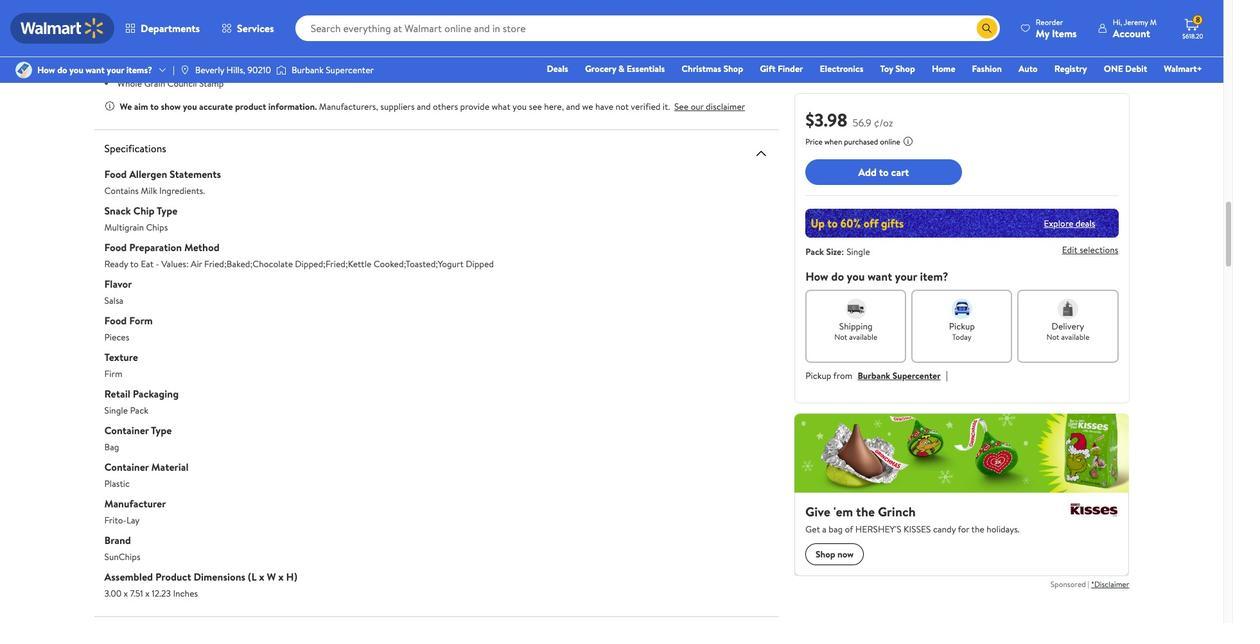 Task type: vqa. For each thing, say whether or not it's contained in the screenshot.
potato
yes



Task type: describe. For each thing, give the bounding box(es) containing it.
dipped;fried;kettle
[[295, 257, 372, 270]]

sharing
[[179, 10, 207, 22]]

grains
[[338, 21, 361, 34]]

aim
[[134, 100, 148, 113]]

information.
[[269, 100, 317, 113]]

m
[[1151, 16, 1157, 27]]

2 heart from the left
[[660, 55, 683, 67]]

reorder
[[1037, 16, 1064, 27]]

shop for christmas shop
[[724, 62, 744, 75]]

accurate
[[199, 100, 233, 113]]

whole right the rich
[[231, 55, 256, 67]]

electronics link
[[815, 62, 870, 76]]

deals
[[547, 62, 569, 75]]

salsa
[[104, 294, 124, 307]]

7.51
[[130, 587, 143, 600]]

shop for toy shop
[[896, 62, 916, 75]]

available for shipping
[[850, 332, 878, 343]]

- inside great snack for sharing with family 21g whole grain per 1 oz. serving. eat 48g or more whole grains daily. no artificial flavors 100% whole grains heart healthy - diets rich in whole grain foods and other plant foods and low in saturated fat and cholesterol may reduce the risk of heart disease. 30% less fat than regular potato chips whole grain council stamp
[[174, 55, 178, 67]]

not for shipping
[[835, 332, 848, 343]]

intent image for delivery image
[[1058, 299, 1079, 319]]

pickup today
[[950, 320, 976, 343]]

you down pack size : single
[[847, 269, 865, 285]]

flavors
[[167, 32, 194, 45]]

search icon image
[[983, 23, 993, 33]]

pack size : single
[[806, 245, 871, 258]]

whole right 21g at the top left of the page
[[132, 21, 157, 34]]

you down walmart image
[[69, 64, 83, 76]]

product
[[235, 100, 266, 113]]

walmart+
[[1165, 62, 1203, 75]]

*disclaimer button
[[1092, 579, 1130, 590]]

pickup for pickup from burbank supercenter |
[[806, 370, 832, 382]]

3.00
[[104, 587, 122, 600]]

may
[[564, 55, 580, 67]]

sponsored | *disclaimer
[[1051, 579, 1130, 590]]

cooked;toasted;yogurt
[[374, 257, 464, 270]]

2 and from the left
[[398, 55, 414, 67]]

packaging
[[133, 387, 179, 401]]

reorder my items
[[1037, 16, 1078, 40]]

frito-
[[104, 514, 127, 527]]

shipping not available
[[835, 320, 878, 343]]

supercenter inside the pickup from burbank supercenter |
[[893, 370, 941, 382]]

2 vertical spatial |
[[1088, 579, 1090, 590]]

3 and from the left
[[498, 55, 514, 67]]

chips inside great snack for sharing with family 21g whole grain per 1 oz. serving. eat 48g or more whole grains daily. no artificial flavors 100% whole grains heart healthy - diets rich in whole grain foods and other plant foods and low in saturated fat and cholesterol may reduce the risk of heart disease. 30% less fat than regular potato chips whole grain council stamp
[[249, 66, 271, 79]]

the
[[613, 55, 627, 67]]

disease.
[[685, 55, 716, 67]]

snack
[[142, 10, 163, 22]]

Walmart Site-Wide search field
[[295, 15, 1001, 41]]

flavor
[[104, 277, 132, 291]]

whole down "items?"
[[117, 77, 142, 90]]

dipped
[[466, 257, 494, 270]]

3 food from the top
[[104, 313, 127, 327]]

whole up "items?"
[[139, 43, 164, 56]]

snack
[[104, 203, 131, 218]]

pieces
[[104, 331, 129, 344]]

not
[[616, 100, 629, 113]]

x right (l
[[259, 570, 265, 584]]

product
[[156, 570, 191, 584]]

¢/oz
[[875, 116, 894, 130]]

21g
[[117, 21, 130, 34]]

we
[[583, 100, 594, 113]]

contains
[[104, 184, 139, 197]]

home
[[932, 62, 956, 75]]

0 horizontal spatial burbank
[[292, 64, 324, 76]]

burbank inside the pickup from burbank supercenter |
[[858, 370, 891, 382]]

12.23
[[152, 587, 171, 600]]

how for how do you want your items?
[[37, 64, 55, 76]]

 image for beverly hills, 90210
[[180, 65, 190, 75]]

cholesterol
[[516, 55, 561, 67]]

walmart+ link
[[1159, 62, 1209, 76]]

departments button
[[114, 13, 211, 44]]

edit selections button
[[1063, 244, 1119, 257]]

fashion link
[[967, 62, 1008, 76]]

daily.
[[363, 21, 383, 34]]

services button
[[211, 13, 285, 44]]

$618.20
[[1183, 31, 1204, 40]]

0 vertical spatial type
[[157, 203, 178, 218]]

allergen
[[129, 167, 167, 181]]

56.9
[[853, 116, 872, 130]]

debit
[[1126, 62, 1148, 75]]

dimensions
[[194, 570, 246, 584]]

want for items?
[[86, 64, 105, 76]]

price when purchased online
[[806, 136, 901, 147]]

from
[[834, 370, 853, 382]]

burbank supercenter
[[292, 64, 374, 76]]

2 food from the top
[[104, 240, 127, 254]]

it.
[[663, 100, 670, 113]]

family
[[228, 10, 252, 22]]

1 heart from the left
[[117, 55, 140, 67]]

pickup from burbank supercenter |
[[806, 368, 949, 382]]

departments
[[141, 21, 200, 35]]

purchased
[[845, 136, 879, 147]]

we
[[120, 100, 132, 113]]

available for delivery
[[1062, 332, 1090, 343]]

1 horizontal spatial fat
[[484, 55, 496, 67]]

see
[[529, 100, 542, 113]]

x right the 7.51 in the bottom left of the page
[[145, 587, 150, 600]]

1 vertical spatial type
[[151, 423, 172, 437]]

pickup for pickup today
[[950, 320, 976, 333]]

finder
[[778, 62, 804, 75]]

your for items?
[[107, 64, 124, 76]]

services
[[237, 21, 274, 35]]

delivery
[[1052, 320, 1085, 333]]

1 and from the left
[[417, 100, 431, 113]]

2 in from the left
[[434, 55, 441, 67]]

artificial
[[131, 32, 165, 45]]

to inside food allergen statements contains milk ingredients. snack chip type multigrain chips food preparation method ready to eat - values: air fried;baked;chocolate dipped;fried;kettle cooked;toasted;yogurt dipped flavor salsa food form pieces texture firm retail packaging single pack container type bag container material plastic manufacturer frito-lay brand sunchips assembled product dimensions (l x w x h) 3.00 x 7.51 x 12.23 inches
[[130, 257, 139, 270]]

$3.98
[[806, 107, 848, 132]]

*disclaimer
[[1092, 579, 1130, 590]]

add to cart
[[859, 165, 910, 179]]

christmas shop link
[[676, 62, 749, 76]]

1 horizontal spatial pack
[[806, 245, 825, 258]]

more
[[290, 21, 311, 34]]

item?
[[921, 269, 949, 285]]

burbank supercenter button
[[858, 370, 941, 382]]

one debit link
[[1099, 62, 1154, 76]]

add to cart button
[[806, 159, 963, 185]]

your for item?
[[896, 269, 918, 285]]

grocery & essentials
[[585, 62, 665, 75]]

jeremy
[[1125, 16, 1149, 27]]

explore deals link
[[1039, 212, 1101, 235]]

sunchips
[[104, 550, 141, 563]]

1 foods from the left
[[281, 55, 305, 67]]

provide
[[460, 100, 490, 113]]

how for how do you want your item?
[[806, 269, 829, 285]]

essentials
[[627, 62, 665, 75]]

form
[[129, 313, 153, 327]]

size
[[827, 245, 842, 258]]

price
[[806, 136, 823, 147]]



Task type: locate. For each thing, give the bounding box(es) containing it.
0 horizontal spatial not
[[835, 332, 848, 343]]

1 vertical spatial pack
[[130, 404, 148, 417]]

deals link
[[541, 62, 574, 76]]

account
[[1114, 26, 1151, 40]]

0 vertical spatial single
[[847, 245, 871, 258]]

walmart image
[[21, 18, 104, 39]]

foods right plant
[[373, 55, 396, 67]]

1 horizontal spatial to
[[150, 100, 159, 113]]

pack left size
[[806, 245, 825, 258]]

what
[[492, 100, 511, 113]]

container up plastic
[[104, 460, 149, 474]]

1 horizontal spatial foods
[[373, 55, 396, 67]]

how down size
[[806, 269, 829, 285]]

you right show
[[183, 100, 197, 113]]

available
[[850, 332, 878, 343], [1062, 332, 1090, 343]]

1 vertical spatial grain
[[258, 55, 279, 67]]

eat left 48g on the left
[[247, 21, 260, 34]]

1 horizontal spatial supercenter
[[893, 370, 941, 382]]

eat inside great snack for sharing with family 21g whole grain per 1 oz. serving. eat 48g or more whole grains daily. no artificial flavors 100% whole grains heart healthy - diets rich in whole grain foods and other plant foods and low in saturated fat and cholesterol may reduce the risk of heart disease. 30% less fat than regular potato chips whole grain council stamp
[[247, 21, 260, 34]]

0 horizontal spatial chips
[[146, 221, 168, 234]]

0 horizontal spatial single
[[104, 404, 128, 417]]

- left diets
[[174, 55, 178, 67]]

reduce
[[582, 55, 611, 67]]

1 vertical spatial to
[[880, 165, 889, 179]]

risk
[[629, 55, 645, 67]]

assembled
[[104, 570, 153, 584]]

you left see
[[513, 100, 527, 113]]

1 horizontal spatial -
[[174, 55, 178, 67]]

manufacturer
[[104, 496, 166, 511]]

1 horizontal spatial  image
[[276, 64, 287, 76]]

cart
[[892, 165, 910, 179]]

1 horizontal spatial |
[[946, 368, 949, 382]]

disclaimer
[[706, 100, 746, 113]]

toy shop
[[881, 62, 916, 75]]

x right the w
[[279, 570, 284, 584]]

deals
[[1076, 217, 1096, 230]]

grain down 48g on the left
[[258, 55, 279, 67]]

multigrain
[[104, 221, 144, 234]]

type down packaging
[[151, 423, 172, 437]]

1 vertical spatial food
[[104, 240, 127, 254]]

eat down preparation at the left top
[[141, 257, 154, 270]]

0 horizontal spatial want
[[86, 64, 105, 76]]

pickup left from
[[806, 370, 832, 382]]

shop right toy
[[896, 62, 916, 75]]

lay
[[127, 514, 140, 527]]

0 vertical spatial food
[[104, 167, 127, 181]]

0 vertical spatial supercenter
[[326, 64, 374, 76]]

0 horizontal spatial in
[[222, 55, 229, 67]]

0 vertical spatial want
[[86, 64, 105, 76]]

chips
[[249, 66, 271, 79], [146, 221, 168, 234]]

burbank left other
[[292, 64, 324, 76]]

2 vertical spatial grain
[[144, 77, 165, 90]]

shipping
[[840, 320, 873, 333]]

 image up council
[[180, 65, 190, 75]]

toy
[[881, 62, 894, 75]]

explore deals
[[1045, 217, 1096, 230]]

0 vertical spatial burbank
[[292, 64, 324, 76]]

available inside delivery not available
[[1062, 332, 1090, 343]]

pickup down the intent image for pickup
[[950, 320, 976, 333]]

method
[[184, 240, 220, 254]]

0 horizontal spatial how
[[37, 64, 55, 76]]

items?
[[126, 64, 152, 76]]

available down intent image for delivery
[[1062, 332, 1090, 343]]

home link
[[927, 62, 962, 76]]

0 vertical spatial container
[[104, 423, 149, 437]]

| up council
[[173, 64, 175, 76]]

0 vertical spatial eat
[[247, 21, 260, 34]]

and left we at left top
[[566, 100, 580, 113]]

1 horizontal spatial shop
[[896, 62, 916, 75]]

do for how do you want your items?
[[57, 64, 67, 76]]

1 vertical spatial |
[[946, 368, 949, 382]]

| right burbank supercenter button
[[946, 368, 949, 382]]

want down pack size : single
[[868, 269, 893, 285]]

material
[[151, 460, 189, 474]]

today
[[953, 332, 972, 343]]

0 horizontal spatial shop
[[724, 62, 744, 75]]

Search search field
[[295, 15, 1001, 41]]

0 vertical spatial your
[[107, 64, 124, 76]]

2 and from the left
[[566, 100, 580, 113]]

single right :
[[847, 245, 871, 258]]

burbank right from
[[858, 370, 891, 382]]

1 vertical spatial single
[[104, 404, 128, 417]]

1 horizontal spatial eat
[[247, 21, 260, 34]]

1 vertical spatial -
[[156, 257, 159, 270]]

explore
[[1045, 217, 1074, 230]]

2 available from the left
[[1062, 332, 1090, 343]]

1 horizontal spatial heart
[[660, 55, 683, 67]]

not inside delivery not available
[[1047, 332, 1060, 343]]

0 vertical spatial grain
[[159, 21, 180, 34]]

fat right less
[[154, 66, 167, 79]]

 image
[[15, 62, 32, 78]]

fried;baked;chocolate
[[204, 257, 293, 270]]

your down 100%
[[107, 64, 124, 76]]

1 horizontal spatial in
[[434, 55, 441, 67]]

1 vertical spatial do
[[832, 269, 845, 285]]

chips right the hills,
[[249, 66, 271, 79]]

shop
[[724, 62, 744, 75], [896, 62, 916, 75]]

90210
[[248, 64, 271, 76]]

shop right "christmas"
[[724, 62, 744, 75]]

in right the rich
[[222, 55, 229, 67]]

 image right 90210
[[276, 64, 287, 76]]

0 horizontal spatial your
[[107, 64, 124, 76]]

your left item?
[[896, 269, 918, 285]]

1 vertical spatial burbank
[[858, 370, 891, 382]]

0 horizontal spatial to
[[130, 257, 139, 270]]

0 horizontal spatial |
[[173, 64, 175, 76]]

food up "contains"
[[104, 167, 127, 181]]

grain left per
[[159, 21, 180, 34]]

heart right of at the top of the page
[[660, 55, 683, 67]]

0 horizontal spatial heart
[[117, 55, 140, 67]]

0 vertical spatial pack
[[806, 245, 825, 258]]

1 available from the left
[[850, 332, 878, 343]]

0 vertical spatial chips
[[249, 66, 271, 79]]

diets
[[180, 55, 200, 67]]

other
[[325, 55, 349, 67]]

edit
[[1063, 244, 1078, 257]]

to inside button
[[880, 165, 889, 179]]

0 horizontal spatial supercenter
[[326, 64, 374, 76]]

1 vertical spatial container
[[104, 460, 149, 474]]

not down intent image for delivery
[[1047, 332, 1060, 343]]

 image for burbank supercenter
[[276, 64, 287, 76]]

1 in from the left
[[222, 55, 229, 67]]

0 horizontal spatial -
[[156, 257, 159, 270]]

your
[[107, 64, 124, 76], [896, 269, 918, 285]]

2 container from the top
[[104, 460, 149, 474]]

0 horizontal spatial pack
[[130, 404, 148, 417]]

up to sixty percent off deals. shop now. image
[[806, 209, 1119, 238]]

beverly hills, 90210
[[195, 64, 271, 76]]

bag
[[104, 441, 119, 453]]

air
[[191, 257, 202, 270]]

pickup inside the pickup from burbank supercenter |
[[806, 370, 832, 382]]

plastic
[[104, 477, 130, 490]]

single down 'retail'
[[104, 404, 128, 417]]

suppliers
[[381, 100, 415, 113]]

available inside shipping not available
[[850, 332, 878, 343]]

grain down "items?"
[[144, 77, 165, 90]]

1 vertical spatial supercenter
[[893, 370, 941, 382]]

auto
[[1019, 62, 1038, 75]]

0 vertical spatial do
[[57, 64, 67, 76]]

to right aim on the left top of the page
[[150, 100, 159, 113]]

0 vertical spatial pickup
[[950, 320, 976, 333]]

brand
[[104, 533, 131, 547]]

gift finder
[[760, 62, 804, 75]]

1 horizontal spatial want
[[868, 269, 893, 285]]

retail
[[104, 387, 130, 401]]

chips up preparation at the left top
[[146, 221, 168, 234]]

do down pack size : single
[[832, 269, 845, 285]]

items
[[1053, 26, 1078, 40]]

grain
[[159, 21, 180, 34], [258, 55, 279, 67], [144, 77, 165, 90]]

not for delivery
[[1047, 332, 1060, 343]]

1 shop from the left
[[724, 62, 744, 75]]

fat
[[484, 55, 496, 67], [154, 66, 167, 79]]

and
[[417, 100, 431, 113], [566, 100, 580, 113]]

fashion
[[973, 62, 1003, 75]]

0 vertical spatial -
[[174, 55, 178, 67]]

how down walmart image
[[37, 64, 55, 76]]

1 vertical spatial chips
[[146, 221, 168, 234]]

0 horizontal spatial do
[[57, 64, 67, 76]]

1 horizontal spatial and
[[566, 100, 580, 113]]

christmas shop
[[682, 62, 744, 75]]

not
[[835, 332, 848, 343], [1047, 332, 1060, 343]]

available down the intent image for shipping
[[850, 332, 878, 343]]

(l
[[248, 570, 257, 584]]

serving.
[[215, 21, 245, 34]]

1 not from the left
[[835, 332, 848, 343]]

pack inside food allergen statements contains milk ingredients. snack chip type multigrain chips food preparation method ready to eat - values: air fried;baked;chocolate dipped;fried;kettle cooked;toasted;yogurt dipped flavor salsa food form pieces texture firm retail packaging single pack container type bag container material plastic manufacturer frito-lay brand sunchips assembled product dimensions (l x w x h) 3.00 x 7.51 x 12.23 inches
[[130, 404, 148, 417]]

2 vertical spatial to
[[130, 257, 139, 270]]

1 horizontal spatial how
[[806, 269, 829, 285]]

1 food from the top
[[104, 167, 127, 181]]

type right chip
[[157, 203, 178, 218]]

2 foods from the left
[[373, 55, 396, 67]]

30%
[[117, 66, 134, 79]]

0 vertical spatial to
[[150, 100, 159, 113]]

fat right saturated
[[484, 55, 496, 67]]

1 horizontal spatial and
[[398, 55, 414, 67]]

whole
[[132, 21, 157, 34], [139, 43, 164, 56], [231, 55, 256, 67], [117, 77, 142, 90]]

intent image for pickup image
[[952, 299, 973, 319]]

milk
[[141, 184, 157, 197]]

food up pieces
[[104, 313, 127, 327]]

whole
[[313, 21, 336, 34]]

rich
[[203, 55, 220, 67]]

| right sponsored on the right bottom
[[1088, 579, 1090, 590]]

1 vertical spatial want
[[868, 269, 893, 285]]

one debit
[[1105, 62, 1148, 75]]

electronics
[[820, 62, 864, 75]]

x left the 7.51 in the bottom left of the page
[[124, 587, 128, 600]]

to right ready
[[130, 257, 139, 270]]

-
[[174, 55, 178, 67], [156, 257, 159, 270]]

and left "others"
[[417, 100, 431, 113]]

0 horizontal spatial  image
[[180, 65, 190, 75]]

not inside shipping not available
[[835, 332, 848, 343]]

2 vertical spatial food
[[104, 313, 127, 327]]

chip
[[133, 203, 155, 218]]

hi, jeremy m account
[[1114, 16, 1157, 40]]

- down preparation at the left top
[[156, 257, 159, 270]]

&
[[619, 62, 625, 75]]

0 horizontal spatial eat
[[141, 257, 154, 270]]

0 horizontal spatial foods
[[281, 55, 305, 67]]

want for item?
[[868, 269, 893, 285]]

and left low
[[398, 55, 414, 67]]

0 vertical spatial how
[[37, 64, 55, 76]]

8
[[1197, 14, 1201, 25]]

- inside food allergen statements contains milk ingredients. snack chip type multigrain chips food preparation method ready to eat - values: air fried;baked;chocolate dipped;fried;kettle cooked;toasted;yogurt dipped flavor salsa food form pieces texture firm retail packaging single pack container type bag container material plastic manufacturer frito-lay brand sunchips assembled product dimensions (l x w x h) 3.00 x 7.51 x 12.23 inches
[[156, 257, 159, 270]]

1 horizontal spatial your
[[896, 269, 918, 285]]

specifications image
[[754, 146, 769, 161]]

1 and from the left
[[307, 55, 323, 67]]

2 horizontal spatial to
[[880, 165, 889, 179]]

2 not from the left
[[1047, 332, 1060, 343]]

0 horizontal spatial pickup
[[806, 370, 832, 382]]

0 horizontal spatial fat
[[154, 66, 167, 79]]

h)
[[286, 570, 298, 584]]

hills,
[[227, 64, 245, 76]]

1 vertical spatial your
[[896, 269, 918, 285]]

1 horizontal spatial chips
[[249, 66, 271, 79]]

 image
[[276, 64, 287, 76], [180, 65, 190, 75]]

1 vertical spatial how
[[806, 269, 829, 285]]

0 horizontal spatial available
[[850, 332, 878, 343]]

edit selections
[[1063, 244, 1119, 257]]

1 horizontal spatial single
[[847, 245, 871, 258]]

auto link
[[1013, 62, 1044, 76]]

others
[[433, 100, 458, 113]]

chips inside food allergen statements contains milk ingredients. snack chip type multigrain chips food preparation method ready to eat - values: air fried;baked;chocolate dipped;fried;kettle cooked;toasted;yogurt dipped flavor salsa food form pieces texture firm retail packaging single pack container type bag container material plastic manufacturer frito-lay brand sunchips assembled product dimensions (l x w x h) 3.00 x 7.51 x 12.23 inches
[[146, 221, 168, 234]]

2 horizontal spatial and
[[498, 55, 514, 67]]

x
[[259, 570, 265, 584], [279, 570, 284, 584], [124, 587, 128, 600], [145, 587, 150, 600]]

in right low
[[434, 55, 441, 67]]

foods down more
[[281, 55, 305, 67]]

2 horizontal spatial |
[[1088, 579, 1090, 590]]

see
[[675, 100, 689, 113]]

0 horizontal spatial and
[[307, 55, 323, 67]]

one
[[1105, 62, 1124, 75]]

0 horizontal spatial and
[[417, 100, 431, 113]]

do for how do you want your item?
[[832, 269, 845, 285]]

intent image for shipping image
[[846, 299, 867, 319]]

1 container from the top
[[104, 423, 149, 437]]

want left 30% on the top left of the page
[[86, 64, 105, 76]]

heart down no
[[117, 55, 140, 67]]

0 vertical spatial |
[[173, 64, 175, 76]]

to
[[150, 100, 159, 113], [880, 165, 889, 179], [130, 257, 139, 270]]

eat inside food allergen statements contains milk ingredients. snack chip type multigrain chips food preparation method ready to eat - values: air fried;baked;chocolate dipped;fried;kettle cooked;toasted;yogurt dipped flavor salsa food form pieces texture firm retail packaging single pack container type bag container material plastic manufacturer frito-lay brand sunchips assembled product dimensions (l x w x h) 3.00 x 7.51 x 12.23 inches
[[141, 257, 154, 270]]

stamp
[[199, 77, 224, 90]]

1 horizontal spatial do
[[832, 269, 845, 285]]

1 horizontal spatial available
[[1062, 332, 1090, 343]]

1 horizontal spatial burbank
[[858, 370, 891, 382]]

single inside food allergen statements contains milk ingredients. snack chip type multigrain chips food preparation method ready to eat - values: air fried;baked;chocolate dipped;fried;kettle cooked;toasted;yogurt dipped flavor salsa food form pieces texture firm retail packaging single pack container type bag container material plastic manufacturer frito-lay brand sunchips assembled product dimensions (l x w x h) 3.00 x 7.51 x 12.23 inches
[[104, 404, 128, 417]]

container up bag
[[104, 423, 149, 437]]

to left cart at the right of the page
[[880, 165, 889, 179]]

and left other
[[307, 55, 323, 67]]

food up ready
[[104, 240, 127, 254]]

low
[[416, 55, 432, 67]]

1 vertical spatial eat
[[141, 257, 154, 270]]

or
[[280, 21, 288, 34]]

pack down packaging
[[130, 404, 148, 417]]

1 vertical spatial pickup
[[806, 370, 832, 382]]

2 shop from the left
[[896, 62, 916, 75]]

legal information image
[[904, 136, 914, 147]]

1 horizontal spatial not
[[1047, 332, 1060, 343]]

less
[[136, 66, 152, 79]]

do down walmart image
[[57, 64, 67, 76]]

1 horizontal spatial pickup
[[950, 320, 976, 333]]

and left cholesterol
[[498, 55, 514, 67]]

not down the intent image for shipping
[[835, 332, 848, 343]]



